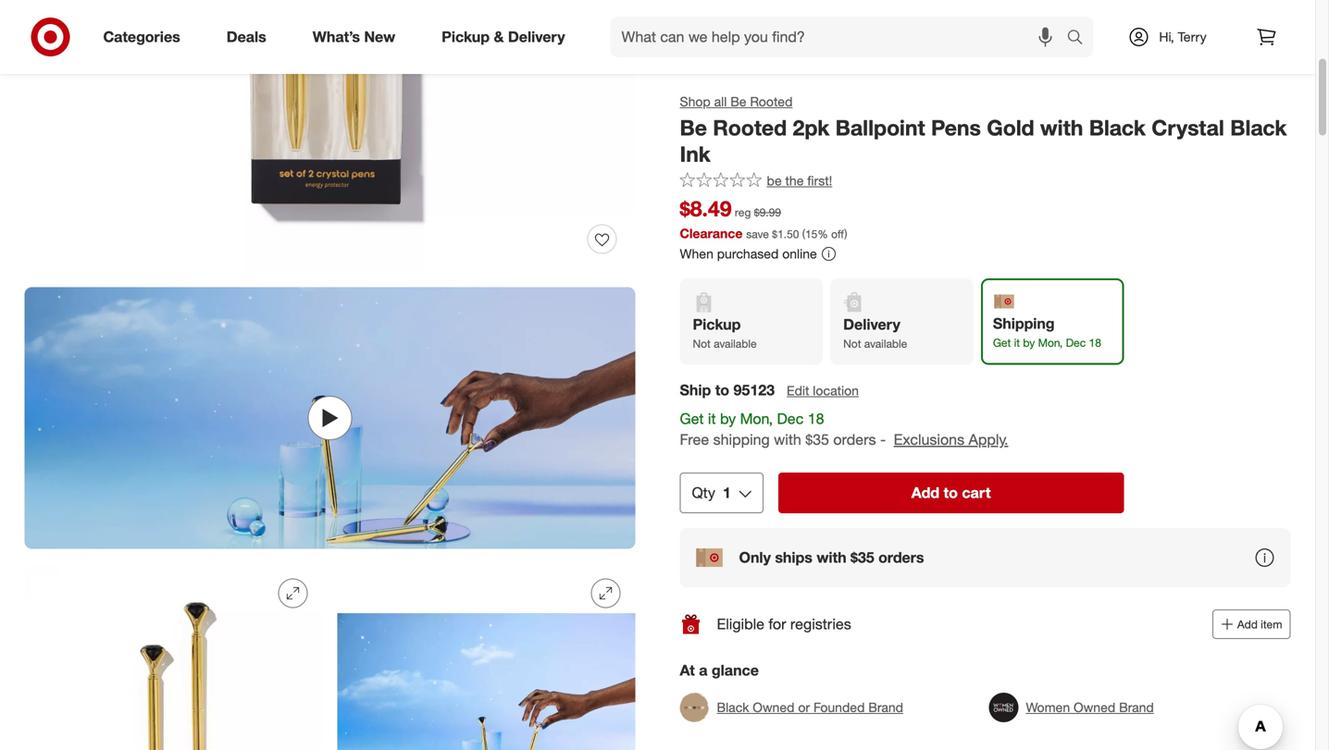 Task type: vqa. For each thing, say whether or not it's contained in the screenshot.
the leftmost Not
yes



Task type: locate. For each thing, give the bounding box(es) containing it.
crystal
[[1152, 115, 1225, 141]]

$35
[[806, 431, 830, 449], [851, 549, 875, 567]]

add to cart button
[[779, 473, 1125, 514]]

0 horizontal spatial $35
[[806, 431, 830, 449]]

black down glance
[[717, 700, 750, 716]]

1 horizontal spatial available
[[865, 337, 908, 351]]

0 vertical spatial $35
[[806, 431, 830, 449]]

pickup inside the pickup not available
[[693, 316, 741, 334]]

rooted down all
[[713, 115, 787, 141]]

it up free
[[708, 410, 716, 428]]

pickup & delivery link
[[426, 17, 588, 57]]

1 horizontal spatial be
[[731, 94, 747, 110]]

brand right founded
[[869, 700, 904, 716]]

get up free
[[680, 410, 704, 428]]

1 horizontal spatial mon,
[[1039, 336, 1063, 350]]

1 vertical spatial be
[[680, 115, 707, 141]]

be rooted 2pk ballpoint pens gold with black crystal black ink, 4 of 8 image
[[338, 565, 636, 751]]

be rooted 2pk ballpoint pens gold with black crystal black ink, 1 of 8 image
[[25, 0, 636, 273]]

0 vertical spatial be
[[731, 94, 747, 110]]

0 horizontal spatial mon,
[[740, 410, 773, 428]]

black right crystal in the top of the page
[[1231, 115, 1288, 141]]

1 horizontal spatial brand
[[1120, 700, 1154, 716]]

1 horizontal spatial pickup
[[693, 316, 741, 334]]

0 vertical spatial with
[[1041, 115, 1084, 141]]

by
[[1024, 336, 1036, 350], [720, 410, 736, 428]]

1 brand from the left
[[869, 700, 904, 716]]

with
[[1041, 115, 1084, 141], [774, 431, 802, 449], [817, 549, 847, 567]]

to left cart
[[944, 484, 958, 502]]

$35 down edit location button
[[806, 431, 830, 449]]

0 horizontal spatial orders
[[834, 431, 876, 449]]

0 vertical spatial orders
[[834, 431, 876, 449]]

pickup left & on the top of page
[[442, 28, 490, 46]]

orders
[[834, 431, 876, 449], [879, 549, 925, 567]]

not up the "ship"
[[693, 337, 711, 351]]

at
[[680, 662, 695, 680]]

by down shipping
[[1024, 336, 1036, 350]]

rooted right all
[[750, 94, 793, 110]]

available
[[714, 337, 757, 351], [865, 337, 908, 351]]

1 horizontal spatial orders
[[879, 549, 925, 567]]

to inside button
[[944, 484, 958, 502]]

by inside the get it by mon, dec 18 free shipping with $35 orders - exclusions apply.
[[720, 410, 736, 428]]

(
[[803, 227, 806, 241]]

to for add
[[944, 484, 958, 502]]

add left cart
[[912, 484, 940, 502]]

0 vertical spatial rooted
[[750, 94, 793, 110]]

1 horizontal spatial 18
[[1089, 336, 1102, 350]]

$35 inside the get it by mon, dec 18 free shipping with $35 orders - exclusions apply.
[[806, 431, 830, 449]]

get down shipping
[[993, 336, 1011, 350]]

2 brand from the left
[[1120, 700, 1154, 716]]

brand
[[869, 700, 904, 716], [1120, 700, 1154, 716]]

owned right women
[[1074, 700, 1116, 716]]

0 vertical spatial dec
[[1066, 336, 1086, 350]]

0 horizontal spatial to
[[716, 381, 730, 399]]

shipping get it by mon, dec 18
[[993, 315, 1102, 350]]

1 horizontal spatial $35
[[851, 549, 875, 567]]

1 horizontal spatial get
[[993, 336, 1011, 350]]

with right shipping
[[774, 431, 802, 449]]

0 horizontal spatial 18
[[808, 410, 825, 428]]

cart
[[962, 484, 991, 502]]

1 vertical spatial dec
[[777, 410, 804, 428]]

1 vertical spatial mon,
[[740, 410, 773, 428]]

0 horizontal spatial with
[[774, 431, 802, 449]]

add left item
[[1238, 618, 1258, 632]]

shop all be rooted be rooted 2pk ballpoint pens gold with black crystal black ink
[[680, 94, 1288, 167]]

0 horizontal spatial owned
[[753, 700, 795, 716]]

0 horizontal spatial add
[[912, 484, 940, 502]]

add for add to cart
[[912, 484, 940, 502]]

it down shipping
[[1015, 336, 1021, 350]]

only ships with $35 orders
[[739, 549, 925, 567]]

1 owned from the left
[[753, 700, 795, 716]]

by up shipping
[[720, 410, 736, 428]]

when
[[680, 246, 714, 262]]

not inside delivery not available
[[844, 337, 862, 351]]

1 horizontal spatial to
[[944, 484, 958, 502]]

be down shop
[[680, 115, 707, 141]]

be the first! link
[[680, 172, 833, 190]]

a
[[699, 662, 708, 680]]

edit location button
[[786, 381, 860, 401]]

ballpoint
[[836, 115, 926, 141]]

orders down add to cart button
[[879, 549, 925, 567]]

0 horizontal spatial not
[[693, 337, 711, 351]]

pens
[[932, 115, 981, 141]]

1 horizontal spatial it
[[1015, 336, 1021, 350]]

$35 inside button
[[851, 549, 875, 567]]

1 vertical spatial delivery
[[844, 316, 901, 334]]

black inside button
[[717, 700, 750, 716]]

what's
[[313, 28, 360, 46]]

1 vertical spatial with
[[774, 431, 802, 449]]

add item
[[1238, 618, 1283, 632]]

ships
[[775, 549, 813, 567]]

2 owned from the left
[[1074, 700, 1116, 716]]

0 vertical spatial add
[[912, 484, 940, 502]]

be
[[731, 94, 747, 110], [680, 115, 707, 141]]

0 horizontal spatial available
[[714, 337, 757, 351]]

0 horizontal spatial by
[[720, 410, 736, 428]]

0 vertical spatial get
[[993, 336, 1011, 350]]

mon, inside the get it by mon, dec 18 free shipping with $35 orders - exclusions apply.
[[740, 410, 773, 428]]

available inside delivery not available
[[865, 337, 908, 351]]

1 available from the left
[[714, 337, 757, 351]]

it inside the shipping get it by mon, dec 18
[[1015, 336, 1021, 350]]

pickup up 'ship to 95123'
[[693, 316, 741, 334]]

2 available from the left
[[865, 337, 908, 351]]

eligible for registries
[[717, 616, 852, 634]]

1 not from the left
[[693, 337, 711, 351]]

0 vertical spatial delivery
[[508, 28, 565, 46]]

2 horizontal spatial with
[[1041, 115, 1084, 141]]

2 not from the left
[[844, 337, 862, 351]]

women owned brand
[[1026, 700, 1154, 716]]

with right ships
[[817, 549, 847, 567]]

with inside shop all be rooted be rooted 2pk ballpoint pens gold with black crystal black ink
[[1041, 115, 1084, 141]]

0 horizontal spatial be
[[680, 115, 707, 141]]

glance
[[712, 662, 759, 680]]

0 vertical spatial pickup
[[442, 28, 490, 46]]

0 vertical spatial 18
[[1089, 336, 1102, 350]]

0 vertical spatial by
[[1024, 336, 1036, 350]]

2 vertical spatial with
[[817, 549, 847, 567]]

1 vertical spatial it
[[708, 410, 716, 428]]

edit
[[787, 383, 810, 399]]

2 horizontal spatial black
[[1231, 115, 1288, 141]]

0 horizontal spatial get
[[680, 410, 704, 428]]

at a glance
[[680, 662, 759, 680]]

0 horizontal spatial brand
[[869, 700, 904, 716]]

delivery not available
[[844, 316, 908, 351]]

0 horizontal spatial it
[[708, 410, 716, 428]]

available inside the pickup not available
[[714, 337, 757, 351]]

1 horizontal spatial owned
[[1074, 700, 1116, 716]]

1 horizontal spatial by
[[1024, 336, 1036, 350]]

what's new link
[[297, 17, 419, 57]]

1 vertical spatial get
[[680, 410, 704, 428]]

eligible
[[717, 616, 765, 634]]

pickup for not
[[693, 316, 741, 334]]

not inside the pickup not available
[[693, 337, 711, 351]]

dec
[[1066, 336, 1086, 350], [777, 410, 804, 428]]

0 vertical spatial mon,
[[1039, 336, 1063, 350]]

ink
[[680, 141, 711, 167]]

1 horizontal spatial with
[[817, 549, 847, 567]]

get inside the get it by mon, dec 18 free shipping with $35 orders - exclusions apply.
[[680, 410, 704, 428]]

0 vertical spatial to
[[716, 381, 730, 399]]

delivery inside delivery not available
[[844, 316, 901, 334]]

0 vertical spatial it
[[1015, 336, 1021, 350]]

1 horizontal spatial dec
[[1066, 336, 1086, 350]]

not
[[693, 337, 711, 351], [844, 337, 862, 351]]

1 vertical spatial pickup
[[693, 316, 741, 334]]

get inside the shipping get it by mon, dec 18
[[993, 336, 1011, 350]]

1 vertical spatial 18
[[808, 410, 825, 428]]

delivery up location in the bottom of the page
[[844, 316, 901, 334]]

1 horizontal spatial add
[[1238, 618, 1258, 632]]

or
[[799, 700, 810, 716]]

exclusions
[[894, 431, 965, 449]]

with right gold
[[1041, 115, 1084, 141]]

shipping
[[993, 315, 1055, 333]]

15
[[806, 227, 818, 241]]

1 vertical spatial add
[[1238, 618, 1258, 632]]

gold
[[987, 115, 1035, 141]]

be right all
[[731, 94, 747, 110]]

mon, up shipping
[[740, 410, 773, 428]]

shop
[[680, 94, 711, 110]]

delivery right & on the top of page
[[508, 28, 565, 46]]

off
[[832, 227, 845, 241]]

0 horizontal spatial delivery
[[508, 28, 565, 46]]

1 vertical spatial $35
[[851, 549, 875, 567]]

black left crystal in the top of the page
[[1090, 115, 1146, 141]]

free
[[680, 431, 710, 449]]

18
[[1089, 336, 1102, 350], [808, 410, 825, 428]]

item
[[1261, 618, 1283, 632]]

0 horizontal spatial black
[[717, 700, 750, 716]]

0 horizontal spatial dec
[[777, 410, 804, 428]]

$35 right ships
[[851, 549, 875, 567]]

it
[[1015, 336, 1021, 350], [708, 410, 716, 428]]

1 vertical spatial orders
[[879, 549, 925, 567]]

$8.49 reg $9.99 clearance save $ 1.50 ( 15 % off )
[[680, 196, 848, 242]]

search button
[[1059, 17, 1103, 61]]

1 vertical spatial to
[[944, 484, 958, 502]]

owned left or
[[753, 700, 795, 716]]

1 vertical spatial by
[[720, 410, 736, 428]]

available for delivery
[[865, 337, 908, 351]]

mon, down shipping
[[1039, 336, 1063, 350]]

black
[[1090, 115, 1146, 141], [1231, 115, 1288, 141], [717, 700, 750, 716]]

first!
[[808, 173, 833, 189]]

to
[[716, 381, 730, 399], [944, 484, 958, 502]]

get
[[993, 336, 1011, 350], [680, 410, 704, 428]]

location
[[813, 383, 859, 399]]

owned
[[753, 700, 795, 716], [1074, 700, 1116, 716]]

pickup
[[442, 28, 490, 46], [693, 316, 741, 334]]

orders inside the get it by mon, dec 18 free shipping with $35 orders - exclusions apply.
[[834, 431, 876, 449]]

be the first!
[[767, 173, 833, 189]]

not up location in the bottom of the page
[[844, 337, 862, 351]]

brand right women
[[1120, 700, 1154, 716]]

be rooted 2pk ballpoint pens gold with black crystal black ink, 2 of 8, play video image
[[25, 288, 636, 550]]

to right the "ship"
[[716, 381, 730, 399]]

1 horizontal spatial not
[[844, 337, 862, 351]]

0 horizontal spatial pickup
[[442, 28, 490, 46]]

orders left -
[[834, 431, 876, 449]]

not for pickup
[[693, 337, 711, 351]]

1 horizontal spatial delivery
[[844, 316, 901, 334]]

mon,
[[1039, 336, 1063, 350], [740, 410, 773, 428]]

add item button
[[1213, 610, 1291, 640]]



Task type: describe. For each thing, give the bounding box(es) containing it.
by inside the shipping get it by mon, dec 18
[[1024, 336, 1036, 350]]

for
[[769, 616, 787, 634]]

reg
[[735, 206, 751, 219]]

pickup not available
[[693, 316, 757, 351]]

dec inside the shipping get it by mon, dec 18
[[1066, 336, 1086, 350]]

categories
[[103, 28, 180, 46]]

founded
[[814, 700, 865, 716]]

pickup for &
[[442, 28, 490, 46]]

hi,
[[1160, 29, 1175, 45]]

categories link
[[88, 17, 203, 57]]

women
[[1026, 700, 1071, 716]]

pickup & delivery
[[442, 28, 565, 46]]

save
[[747, 227, 769, 241]]

with inside the get it by mon, dec 18 free shipping with $35 orders - exclusions apply.
[[774, 431, 802, 449]]

available for pickup
[[714, 337, 757, 351]]

What can we help you find? suggestions appear below search field
[[611, 17, 1072, 57]]

&
[[494, 28, 504, 46]]

women owned brand button
[[989, 688, 1154, 729]]

1 vertical spatial rooted
[[713, 115, 787, 141]]

$8.49
[[680, 196, 732, 222]]

it inside the get it by mon, dec 18 free shipping with $35 orders - exclusions apply.
[[708, 410, 716, 428]]

with inside button
[[817, 549, 847, 567]]

the
[[786, 173, 804, 189]]

purchased
[[717, 246, 779, 262]]

deals
[[227, 28, 266, 46]]

1
[[723, 484, 731, 502]]

add to cart
[[912, 484, 991, 502]]

what's new
[[313, 28, 396, 46]]

shipping
[[714, 431, 770, 449]]

qty 1
[[692, 484, 731, 502]]

only
[[739, 549, 771, 567]]

be
[[767, 173, 782, 189]]

owned for women
[[1074, 700, 1116, 716]]

1.50
[[778, 227, 800, 241]]

edit location
[[787, 383, 859, 399]]

get it by mon, dec 18 free shipping with $35 orders - exclusions apply.
[[680, 410, 1009, 449]]

apply.
[[969, 431, 1009, 449]]

black owned or founded brand
[[717, 700, 904, 716]]

to for ship
[[716, 381, 730, 399]]

-
[[881, 431, 886, 449]]

hi, terry
[[1160, 29, 1207, 45]]

registries
[[791, 616, 852, 634]]

terry
[[1178, 29, 1207, 45]]

deals link
[[211, 17, 290, 57]]

$
[[772, 227, 778, 241]]

search
[[1059, 30, 1103, 48]]

only ships with $35 orders button
[[680, 529, 1291, 588]]

online
[[783, 246, 817, 262]]

be rooted 2pk ballpoint pens gold with black crystal black ink, 3 of 8 image
[[25, 565, 323, 751]]

ship
[[680, 381, 711, 399]]

not for delivery
[[844, 337, 862, 351]]

owned for black
[[753, 700, 795, 716]]

$9.99
[[754, 206, 782, 219]]

qty
[[692, 484, 716, 502]]

18 inside the get it by mon, dec 18 free shipping with $35 orders - exclusions apply.
[[808, 410, 825, 428]]

black owned or founded brand button
[[680, 688, 904, 729]]

add for add item
[[1238, 618, 1258, 632]]

)
[[845, 227, 848, 241]]

ship to 95123
[[680, 381, 775, 399]]

mon, inside the shipping get it by mon, dec 18
[[1039, 336, 1063, 350]]

when purchased online
[[680, 246, 817, 262]]

95123
[[734, 381, 775, 399]]

%
[[818, 227, 829, 241]]

1 horizontal spatial black
[[1090, 115, 1146, 141]]

new
[[364, 28, 396, 46]]

18 inside the shipping get it by mon, dec 18
[[1089, 336, 1102, 350]]

orders inside only ships with $35 orders button
[[879, 549, 925, 567]]

all
[[714, 94, 727, 110]]

clearance
[[680, 225, 743, 242]]

2pk
[[793, 115, 830, 141]]

exclusions apply. link
[[894, 431, 1009, 449]]

dec inside the get it by mon, dec 18 free shipping with $35 orders - exclusions apply.
[[777, 410, 804, 428]]



